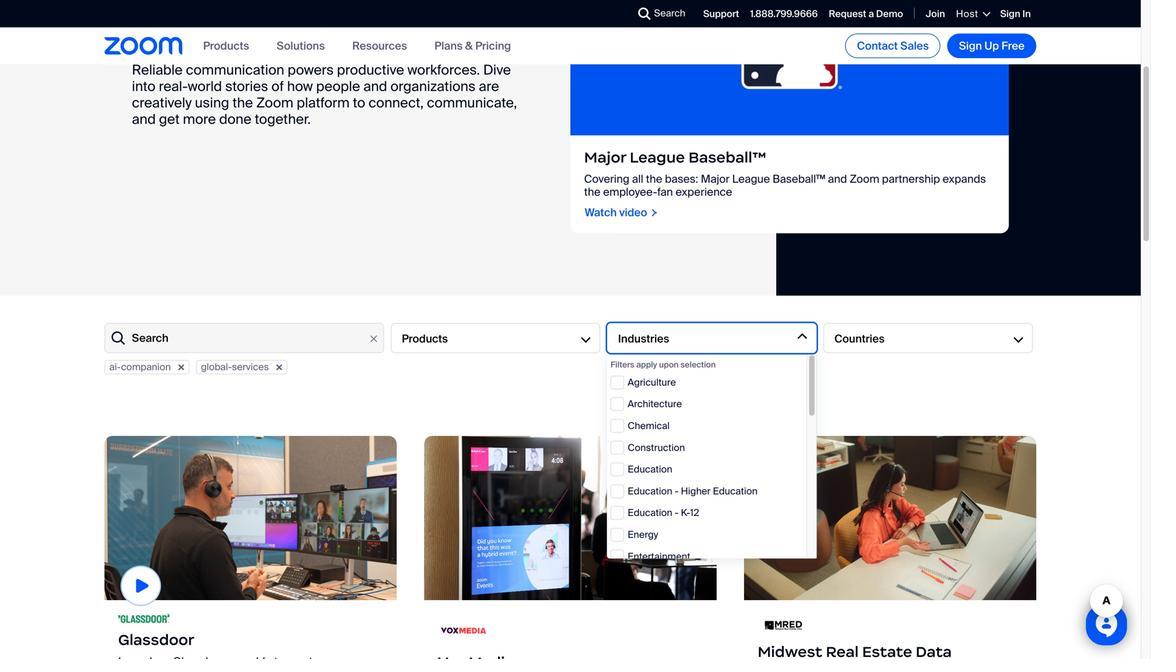 Task type: vqa. For each thing, say whether or not it's contained in the screenshot.
"Energy"
yes



Task type: locate. For each thing, give the bounding box(es) containing it.
1 vertical spatial league
[[732, 172, 770, 186]]

industries button
[[607, 323, 817, 354]]

products right "clear search" icon
[[402, 332, 448, 346]]

global-services
[[201, 361, 269, 374]]

zoom inside reliable communication powers productive workforces. dive into real-world stories of how people and organizations are creatively using the zoom platform to connect, communicate, and get more done together.
[[256, 94, 293, 112]]

education down construction
[[628, 464, 673, 476]]

midwest real estate data image
[[744, 436, 1036, 601], [758, 615, 809, 638]]

education right higher
[[713, 485, 758, 498]]

up
[[985, 39, 999, 53]]

contact sales link
[[845, 34, 941, 58]]

zoom left the partnership
[[850, 172, 880, 186]]

1 vertical spatial and
[[132, 111, 156, 128]]

glassdoor image
[[105, 436, 397, 601], [118, 615, 170, 626]]

pricing
[[475, 39, 511, 53]]

communication
[[186, 61, 284, 79]]

- for k-
[[675, 507, 679, 520]]

&
[[465, 39, 473, 53]]

join
[[926, 8, 945, 20]]

request a demo link
[[829, 8, 903, 20]]

0 horizontal spatial products
[[203, 39, 249, 53]]

12
[[690, 507, 699, 520]]

connect,
[[369, 94, 424, 112]]

1 vertical spatial products
[[402, 332, 448, 346]]

solutions
[[277, 39, 325, 53]]

1 vertical spatial -
[[675, 507, 679, 520]]

fan
[[657, 185, 673, 199]]

companion
[[121, 361, 171, 374]]

0 horizontal spatial league
[[630, 148, 685, 167]]

the right using
[[233, 94, 253, 112]]

demo
[[876, 8, 903, 20]]

0 vertical spatial zoom
[[256, 94, 293, 112]]

glassdoor link
[[105, 436, 397, 660]]

1 horizontal spatial league
[[732, 172, 770, 186]]

2 vertical spatial and
[[828, 172, 847, 186]]

a
[[869, 8, 874, 20]]

education for education - k-12
[[628, 507, 673, 520]]

- for higher
[[675, 485, 679, 498]]

major
[[584, 148, 626, 167], [701, 172, 730, 186]]

into
[[132, 78, 156, 95]]

baseball™
[[689, 148, 766, 167], [773, 172, 825, 186]]

global-
[[201, 361, 232, 374]]

zoom
[[256, 94, 293, 112], [850, 172, 880, 186]]

0 vertical spatial major
[[584, 148, 626, 167]]

0 vertical spatial league
[[630, 148, 685, 167]]

0 vertical spatial glassdoor image
[[105, 436, 397, 601]]

creatively
[[132, 94, 192, 112]]

dive
[[483, 61, 511, 79]]

zoom right done at the left top
[[256, 94, 293, 112]]

major right bases:
[[701, 172, 730, 186]]

0 vertical spatial baseball™
[[689, 148, 766, 167]]

2 horizontal spatial the
[[646, 172, 662, 186]]

and
[[363, 78, 387, 95], [132, 111, 156, 128], [828, 172, 847, 186]]

world
[[188, 78, 222, 95]]

major league baseball™ covering all the bases: major league baseball™ and zoom partnership expands the employee-fan experience watch video
[[584, 148, 986, 220]]

1 vertical spatial major
[[701, 172, 730, 186]]

- left higher
[[675, 485, 679, 498]]

0 horizontal spatial major
[[584, 148, 626, 167]]

countries
[[835, 332, 885, 346]]

education
[[628, 464, 673, 476], [628, 485, 673, 498], [713, 485, 758, 498], [628, 507, 673, 520]]

1 horizontal spatial products
[[402, 332, 448, 346]]

0 vertical spatial -
[[675, 485, 679, 498]]

major up 'covering'
[[584, 148, 626, 167]]

join link
[[926, 8, 945, 20]]

clear search image
[[366, 332, 381, 347]]

ai-companion button
[[105, 360, 189, 375]]

sign left the up
[[959, 39, 982, 53]]

education up energy
[[628, 507, 673, 520]]

1 horizontal spatial search
[[654, 7, 686, 20]]

stories
[[225, 78, 268, 95]]

search up "ai-companion" 'button'
[[132, 331, 168, 346]]

products up communication
[[203, 39, 249, 53]]

powers
[[288, 61, 334, 79]]

video
[[619, 206, 647, 220]]

search left support link
[[654, 7, 686, 20]]

free
[[1002, 39, 1025, 53]]

1 horizontal spatial baseball™
[[773, 172, 825, 186]]

ai-companion
[[109, 361, 171, 374]]

productive
[[337, 61, 404, 79]]

using
[[195, 94, 229, 112]]

1 horizontal spatial zoom
[[850, 172, 880, 186]]

-
[[675, 485, 679, 498], [675, 507, 679, 520]]

0 horizontal spatial sign
[[959, 39, 982, 53]]

countries button
[[824, 323, 1033, 354]]

construction
[[628, 442, 685, 455]]

search image
[[638, 8, 651, 20], [638, 8, 651, 20]]

partnership
[[882, 172, 940, 186]]

0 vertical spatial sign
[[1000, 8, 1021, 20]]

how
[[287, 78, 313, 95]]

1 vertical spatial glassdoor image
[[118, 615, 170, 626]]

sign in
[[1000, 8, 1031, 20]]

2 horizontal spatial and
[[828, 172, 847, 186]]

0 horizontal spatial zoom
[[256, 94, 293, 112]]

zoom logo image
[[105, 37, 183, 55]]

people
[[316, 78, 360, 95]]

sign left in
[[1000, 8, 1021, 20]]

education up education - k-12
[[628, 485, 673, 498]]

the
[[233, 94, 253, 112], [646, 172, 662, 186], [584, 185, 601, 199]]

more
[[183, 111, 216, 128]]

filters
[[611, 360, 635, 370]]

the right the all on the right of page
[[646, 172, 662, 186]]

0 vertical spatial and
[[363, 78, 387, 95]]

2 - from the top
[[675, 507, 679, 520]]

workforces.
[[407, 61, 480, 79]]

1 horizontal spatial and
[[363, 78, 387, 95]]

reliable communication powers productive workforces. dive into real-world stories of how people and organizations are creatively using the zoom platform to connect, communicate, and get more done together.
[[132, 61, 517, 128]]

request
[[829, 8, 866, 20]]

services
[[232, 361, 269, 374]]

1.888.799.9666 link
[[750, 8, 818, 20]]

contact sales
[[857, 39, 929, 53]]

1 horizontal spatial sign
[[1000, 8, 1021, 20]]

1 vertical spatial zoom
[[850, 172, 880, 186]]

products inside dropdown button
[[402, 332, 448, 346]]

1 vertical spatial search
[[132, 331, 168, 346]]

0 vertical spatial products
[[203, 39, 249, 53]]

- left k- on the right
[[675, 507, 679, 520]]

1 - from the top
[[675, 485, 679, 498]]

vox media image
[[424, 436, 717, 601], [438, 615, 489, 648]]

1 vertical spatial sign
[[959, 39, 982, 53]]

0 horizontal spatial search
[[132, 331, 168, 346]]

products
[[203, 39, 249, 53], [402, 332, 448, 346]]

products for products popup button
[[203, 39, 249, 53]]

0 horizontal spatial the
[[233, 94, 253, 112]]

global-services button
[[196, 360, 287, 375]]

sign inside sign up free link
[[959, 39, 982, 53]]

search
[[654, 7, 686, 20], [132, 331, 168, 346]]

bases:
[[665, 172, 698, 186]]

the up watch
[[584, 185, 601, 199]]

zoom inside "major league baseball™ covering all the bases: major league baseball™ and zoom partnership expands the employee-fan experience watch video"
[[850, 172, 880, 186]]

contact
[[857, 39, 898, 53]]



Task type: describe. For each thing, give the bounding box(es) containing it.
glassdoor
[[118, 632, 194, 650]]

1 vertical spatial baseball™
[[773, 172, 825, 186]]

communicate,
[[427, 94, 517, 112]]

architecture
[[628, 398, 682, 411]]

0 vertical spatial search
[[654, 7, 686, 20]]

the inside reliable communication powers productive workforces. dive into real-world stories of how people and organizations are creatively using the zoom platform to connect, communicate, and get more done together.
[[233, 94, 253, 112]]

education - higher education
[[628, 485, 758, 498]]

sign for sign up free
[[959, 39, 982, 53]]

plans
[[435, 39, 463, 53]]

k-
[[681, 507, 690, 520]]

entertainment
[[628, 551, 690, 563]]

1 vertical spatial vox media image
[[438, 615, 489, 648]]

selection
[[681, 360, 716, 370]]

major league baseball™ image
[[570, 0, 1009, 136]]

sales
[[901, 39, 929, 53]]

agriculture
[[628, 376, 676, 389]]

resources button
[[352, 39, 407, 53]]

apply
[[636, 360, 657, 370]]

plans & pricing link
[[435, 39, 511, 53]]

in
[[1023, 8, 1031, 20]]

sign up free
[[959, 39, 1025, 53]]

sign up free link
[[947, 34, 1036, 58]]

products for products dropdown button
[[402, 332, 448, 346]]

Search text field
[[105, 323, 384, 354]]

covering
[[584, 172, 630, 186]]

education for education - higher education
[[628, 485, 673, 498]]

real-
[[159, 78, 188, 95]]

0 vertical spatial midwest real estate data image
[[744, 436, 1036, 601]]

platform
[[297, 94, 350, 112]]

and inside "major league baseball™ covering all the bases: major league baseball™ and zoom partnership expands the employee-fan experience watch video"
[[828, 172, 847, 186]]

plans & pricing
[[435, 39, 511, 53]]

sign in link
[[1000, 8, 1031, 20]]

chemical
[[628, 420, 670, 433]]

energy
[[628, 529, 658, 542]]

support link
[[703, 8, 739, 20]]

of
[[271, 78, 284, 95]]

resources
[[352, 39, 407, 53]]

together.
[[255, 111, 311, 128]]

host button
[[956, 8, 989, 20]]

1.888.799.9666
[[750, 8, 818, 20]]

1 horizontal spatial the
[[584, 185, 601, 199]]

watch video link
[[584, 206, 659, 220]]

industries
[[618, 332, 669, 346]]

0 horizontal spatial and
[[132, 111, 156, 128]]

reliable
[[132, 61, 183, 79]]

are
[[479, 78, 499, 95]]

education - k-12
[[628, 507, 699, 520]]

1 horizontal spatial major
[[701, 172, 730, 186]]

products button
[[203, 39, 249, 53]]

0 horizontal spatial baseball™
[[689, 148, 766, 167]]

experience
[[676, 185, 732, 199]]

upon
[[659, 360, 679, 370]]

ai-
[[109, 361, 121, 374]]

organizations
[[391, 78, 476, 95]]

all
[[632, 172, 643, 186]]

employee-
[[603, 185, 657, 199]]

0 vertical spatial vox media image
[[424, 436, 717, 601]]

filters apply upon selection agriculture
[[611, 360, 716, 389]]

support
[[703, 8, 739, 20]]

get
[[159, 111, 180, 128]]

expands
[[943, 172, 986, 186]]

sign for sign in
[[1000, 8, 1021, 20]]

higher
[[681, 485, 711, 498]]

request a demo
[[829, 8, 903, 20]]

solutions button
[[277, 39, 325, 53]]

watch
[[585, 206, 617, 220]]

done
[[219, 111, 251, 128]]

education for education
[[628, 464, 673, 476]]

1 vertical spatial midwest real estate data image
[[758, 615, 809, 638]]

to
[[353, 94, 365, 112]]

products button
[[391, 323, 600, 354]]

host
[[956, 8, 978, 20]]



